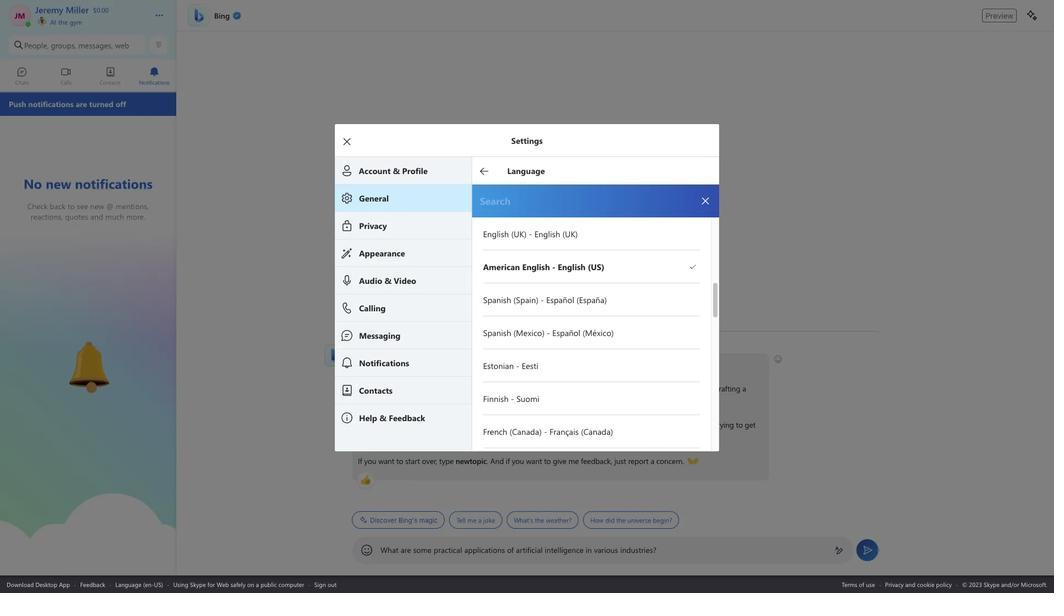 Task type: vqa. For each thing, say whether or not it's contained in the screenshot.
something at right
yes



Task type: describe. For each thing, give the bounding box(es) containing it.
groups, inside people, groups, messages, web button
[[51, 40, 76, 50]]

privacy and cookie policy link
[[885, 580, 952, 588]]

1 horizontal spatial in
[[586, 545, 592, 555]]

ask me any type of question, like finding vegan restaurants in cambridge, itinerary for your trip to europe or drafting a story for curious kids. in groups, remember to mention me with @bing. i'm an ai preview, so i'm still learning. sometimes i might say something weird. don't get mad at me, i'm just trying to get better! if you want to start over, type
[[358, 383, 758, 466]]

to right trying
[[736, 420, 743, 430]]

at
[[50, 18, 57, 26]]

learning.
[[452, 420, 480, 430]]

tell
[[457, 516, 466, 524]]

if
[[358, 456, 362, 466]]

people, groups, messages, web
[[24, 40, 129, 50]]

download desktop app
[[7, 580, 70, 588]]

to right trip
[[671, 383, 678, 394]]

question,
[[423, 383, 453, 394]]

me left with at the right
[[539, 395, 550, 406]]

at
[[667, 420, 673, 430]]

if
[[506, 456, 510, 466]]

newtopic . and if you want to give me feedback, just report a concern.
[[456, 456, 686, 466]]

curious
[[388, 395, 412, 406]]

what are some practical applications of artificial intelligence in various industries?
[[381, 545, 657, 555]]

something
[[559, 420, 594, 430]]

ask
[[358, 383, 370, 394]]

what's the weather? button
[[507, 511, 579, 529]]

just inside ask me any type of question, like finding vegan restaurants in cambridge, itinerary for your trip to europe or drafting a story for curious kids. in groups, remember to mention me with @bing. i'm an ai preview, so i'm still learning. sometimes i might say something weird. don't get mad at me, i'm just trying to get better! if you want to start over, type
[[701, 420, 713, 430]]

still
[[439, 420, 450, 430]]

to left the start
[[396, 456, 403, 466]]

feedback link
[[80, 580, 105, 588]]

2 vertical spatial for
[[208, 580, 215, 588]]

people, groups, messages, web button
[[9, 35, 146, 55]]

people,
[[24, 40, 49, 50]]

to left "give"
[[544, 456, 551, 466]]

weather?
[[546, 516, 572, 524]]

and
[[906, 580, 916, 588]]

an
[[370, 420, 378, 430]]

a inside ask me any type of question, like finding vegan restaurants in cambridge, itinerary for your trip to europe or drafting a story for curious kids. in groups, remember to mention me with @bing. i'm an ai preview, so i'm still learning. sometimes i might say something weird. don't get mad at me, i'm just trying to get better! if you want to start over, type
[[742, 383, 746, 394]]

restaurants
[[515, 383, 551, 394]]

language (en-us)
[[115, 580, 163, 588]]

1 horizontal spatial you
[[465, 359, 477, 370]]

hey,
[[358, 359, 372, 370]]

or
[[705, 383, 712, 394]]

this
[[374, 359, 386, 370]]

joke
[[483, 516, 495, 524]]

computer
[[279, 580, 304, 588]]

a right the report
[[651, 456, 655, 466]]

hey, this is bing ! how can i help you today?
[[358, 359, 503, 370]]

trip
[[658, 383, 669, 394]]

kids.
[[413, 395, 428, 406]]

2 i'm from the left
[[427, 420, 437, 430]]

using
[[173, 580, 188, 588]]

say
[[546, 420, 557, 430]]

story
[[358, 395, 374, 406]]

Type a message text field
[[381, 545, 826, 555]]

the inside how did the universe begin? button
[[616, 516, 626, 524]]

feedback,
[[581, 456, 613, 466]]

3 i'm from the left
[[689, 420, 699, 430]]

industries?
[[620, 545, 657, 555]]

1 vertical spatial of
[[507, 545, 514, 555]]

is
[[388, 359, 393, 370]]

sometimes
[[482, 420, 519, 430]]

some
[[413, 545, 432, 555]]

policy
[[936, 580, 952, 588]]

intelligence
[[545, 545, 584, 555]]

vegan
[[493, 383, 513, 394]]

did
[[605, 516, 615, 524]]

language dialog
[[335, 124, 719, 481]]

1 i'm from the left
[[358, 420, 368, 430]]

better!
[[358, 432, 380, 442]]

remember
[[465, 395, 499, 406]]

today?
[[479, 359, 501, 370]]

groups, inside ask me any type of question, like finding vegan restaurants in cambridge, itinerary for your trip to europe or drafting a story for curious kids. in groups, remember to mention me with @bing. i'm an ai preview, so i'm still learning. sometimes i might say something weird. don't get mad at me, i'm just trying to get better! if you want to start over, type
[[438, 395, 463, 406]]

@bing.
[[568, 395, 591, 406]]

preview
[[986, 11, 1014, 20]]

like
[[455, 383, 466, 394]]

with
[[552, 395, 566, 406]]

language
[[115, 580, 141, 588]]

give
[[553, 456, 567, 466]]

what
[[381, 545, 399, 555]]

report
[[628, 456, 649, 466]]

want inside ask me any type of question, like finding vegan restaurants in cambridge, itinerary for your trip to europe or drafting a story for curious kids. in groups, remember to mention me with @bing. i'm an ai preview, so i'm still learning. sometimes i might say something weird. don't get mad at me, i'm just trying to get better! if you want to start over, type
[[378, 456, 394, 466]]

web
[[217, 580, 229, 588]]

a right on
[[256, 580, 259, 588]]

desktop
[[35, 580, 57, 588]]

!
[[410, 359, 412, 370]]

you inside ask me any type of question, like finding vegan restaurants in cambridge, itinerary for your trip to europe or drafting a story for curious kids. in groups, remember to mention me with @bing. i'm an ai preview, so i'm still learning. sometimes i might say something weird. don't get mad at me, i'm just trying to get better! if you want to start over, type
[[364, 456, 376, 466]]

me left any
[[372, 383, 382, 394]]

how inside how did the universe begin? button
[[591, 516, 604, 524]]

various
[[594, 545, 618, 555]]

2 get from the left
[[745, 420, 756, 430]]

of inside ask me any type of question, like finding vegan restaurants in cambridge, itinerary for your trip to europe or drafting a story for curious kids. in groups, remember to mention me with @bing. i'm an ai preview, so i'm still learning. sometimes i might say something weird. don't get mad at me, i'm just trying to get better! if you want to start over, type
[[414, 383, 421, 394]]

gym
[[70, 18, 82, 26]]

tell me a joke
[[457, 516, 495, 524]]

me right "give"
[[569, 456, 579, 466]]

over,
[[422, 456, 437, 466]]

practical
[[434, 545, 462, 555]]

bing
[[395, 359, 410, 370]]



Task type: locate. For each thing, give the bounding box(es) containing it.
weird.
[[596, 420, 615, 430]]

the right what's at bottom
[[535, 516, 544, 524]]

0 horizontal spatial type
[[398, 383, 412, 394]]

of left artificial at the bottom of the page
[[507, 545, 514, 555]]

us)
[[154, 580, 163, 588]]

app
[[59, 580, 70, 588]]

what's the weather?
[[514, 516, 572, 524]]

am
[[382, 344, 392, 353]]

0 horizontal spatial i
[[445, 359, 447, 370]]

how did the universe begin? button
[[583, 511, 679, 529]]

magic
[[419, 516, 438, 524]]

2 horizontal spatial for
[[630, 383, 639, 394]]

privacy
[[885, 580, 904, 588]]

me right tell
[[467, 516, 477, 524]]

0 horizontal spatial want
[[378, 456, 394, 466]]

1 vertical spatial type
[[439, 456, 454, 466]]

want left "give"
[[526, 456, 542, 466]]

bing's
[[399, 516, 418, 524]]

language (en-us) link
[[115, 580, 163, 588]]

1 horizontal spatial just
[[701, 420, 713, 430]]

how left did
[[591, 516, 604, 524]]

mention
[[510, 395, 537, 406]]

preview,
[[389, 420, 416, 430]]

get right trying
[[745, 420, 756, 430]]

0 vertical spatial groups,
[[51, 40, 76, 50]]

of left the use
[[859, 580, 864, 588]]

the right at
[[58, 18, 68, 26]]

i right the can
[[445, 359, 447, 370]]

0 horizontal spatial the
[[58, 18, 68, 26]]

0 vertical spatial i
[[445, 359, 447, 370]]

sign out
[[314, 580, 337, 588]]

1 want from the left
[[378, 456, 394, 466]]

using skype for web safely on a public computer link
[[173, 580, 304, 588]]

ai
[[380, 420, 387, 430]]

2 horizontal spatial the
[[616, 516, 626, 524]]

0 vertical spatial in
[[553, 383, 559, 394]]

0 horizontal spatial just
[[615, 456, 626, 466]]

type up curious
[[398, 383, 412, 394]]

i'm
[[358, 420, 368, 430], [427, 420, 437, 430], [689, 420, 699, 430]]

for left your
[[630, 383, 639, 394]]

mad
[[650, 420, 665, 430]]

tell me a joke button
[[449, 511, 502, 529]]

i'm left an
[[358, 420, 368, 430]]

sign out link
[[314, 580, 337, 588]]

to
[[671, 383, 678, 394], [501, 395, 508, 406], [736, 420, 743, 430], [396, 456, 403, 466], [544, 456, 551, 466]]

a right drafting in the bottom of the page
[[742, 383, 746, 394]]

at the gym
[[48, 18, 82, 26]]

.
[[487, 456, 488, 466]]

2 vertical spatial of
[[859, 580, 864, 588]]

at the gym button
[[35, 15, 144, 26]]

in up with at the right
[[553, 383, 559, 394]]

1 vertical spatial groups,
[[438, 395, 463, 406]]

0 horizontal spatial i'm
[[358, 420, 368, 430]]

cookie
[[917, 580, 935, 588]]

1 horizontal spatial want
[[526, 456, 542, 466]]

finding
[[468, 383, 491, 394]]

i left the might
[[521, 420, 523, 430]]

on
[[247, 580, 254, 588]]

i inside ask me any type of question, like finding vegan restaurants in cambridge, itinerary for your trip to europe or drafting a story for curious kids. in groups, remember to mention me with @bing. i'm an ai preview, so i'm still learning. sometimes i might say something weird. don't get mad at me, i'm just trying to get better! if you want to start over, type
[[521, 420, 523, 430]]

the for at
[[58, 18, 68, 26]]

privacy and cookie policy
[[885, 580, 952, 588]]

just left trying
[[701, 420, 713, 430]]

1 vertical spatial how
[[591, 516, 604, 524]]

can
[[431, 359, 443, 370]]

0 vertical spatial of
[[414, 383, 421, 394]]

messages,
[[78, 40, 113, 50]]

in left various
[[586, 545, 592, 555]]

i'm right "me,"
[[689, 420, 699, 430]]

what's
[[514, 516, 533, 524]]

2 horizontal spatial you
[[512, 456, 524, 466]]

9:24
[[368, 344, 380, 353]]

concern.
[[656, 456, 684, 466]]

1 vertical spatial for
[[376, 395, 386, 406]]

get left mad in the bottom right of the page
[[637, 420, 648, 430]]

2 want from the left
[[526, 456, 542, 466]]

type right over,
[[439, 456, 454, 466]]

web
[[115, 40, 129, 50]]

the for what's
[[535, 516, 544, 524]]

groups, down like
[[438, 395, 463, 406]]

0 horizontal spatial groups,
[[51, 40, 76, 50]]

your
[[641, 383, 656, 394]]

discover
[[370, 516, 397, 524]]

0 horizontal spatial for
[[208, 580, 215, 588]]

(smileeyes)
[[504, 359, 540, 369]]

itinerary
[[601, 383, 628, 394]]

public
[[261, 580, 277, 588]]

1 get from the left
[[637, 420, 648, 430]]

how right !
[[414, 359, 429, 370]]

universe
[[627, 516, 651, 524]]

you
[[465, 359, 477, 370], [364, 456, 376, 466], [512, 456, 524, 466]]

1 vertical spatial i
[[521, 420, 523, 430]]

out
[[328, 580, 337, 588]]

tab list
[[0, 62, 176, 92]]

0 horizontal spatial you
[[364, 456, 376, 466]]

start
[[405, 456, 420, 466]]

download
[[7, 580, 34, 588]]

applications
[[464, 545, 505, 555]]

(en-
[[143, 580, 154, 588]]

0 vertical spatial type
[[398, 383, 412, 394]]

bing,
[[352, 344, 366, 353]]

want
[[378, 456, 394, 466], [526, 456, 542, 466]]

feedback
[[80, 580, 105, 588]]

drafting
[[714, 383, 740, 394]]

2 horizontal spatial i'm
[[689, 420, 699, 430]]

1 horizontal spatial for
[[376, 395, 386, 406]]

the inside what's the weather? button
[[535, 516, 544, 524]]

for
[[630, 383, 639, 394], [376, 395, 386, 406], [208, 580, 215, 588]]

1 horizontal spatial i'm
[[427, 420, 437, 430]]

(openhands)
[[687, 455, 729, 466]]

1 horizontal spatial i
[[521, 420, 523, 430]]

cambridge,
[[561, 383, 599, 394]]

1 horizontal spatial of
[[507, 545, 514, 555]]

2 horizontal spatial of
[[859, 580, 864, 588]]

how did the universe begin?
[[591, 516, 672, 524]]

are
[[401, 545, 411, 555]]

1 vertical spatial in
[[586, 545, 592, 555]]

a left joke
[[478, 516, 482, 524]]

0 vertical spatial for
[[630, 383, 639, 394]]

1 vertical spatial just
[[615, 456, 626, 466]]

the inside at the gym button
[[58, 18, 68, 26]]

for left web
[[208, 580, 215, 588]]

1 horizontal spatial groups,
[[438, 395, 463, 406]]

0 vertical spatial just
[[701, 420, 713, 430]]

0 horizontal spatial how
[[414, 359, 429, 370]]

0 horizontal spatial of
[[414, 383, 421, 394]]

the
[[58, 18, 68, 26], [535, 516, 544, 524], [616, 516, 626, 524]]

bell
[[55, 337, 69, 348]]

trying
[[715, 420, 734, 430]]

me inside button
[[467, 516, 477, 524]]

safely
[[231, 580, 246, 588]]

artificial
[[516, 545, 543, 555]]

newtopic
[[456, 456, 487, 466]]

groups, down at the gym
[[51, 40, 76, 50]]

0 vertical spatial how
[[414, 359, 429, 370]]

want left the start
[[378, 456, 394, 466]]

Search text field
[[479, 194, 691, 208]]

to down vegan
[[501, 395, 508, 406]]

1 horizontal spatial how
[[591, 516, 604, 524]]

europe
[[680, 383, 703, 394]]

using skype for web safely on a public computer
[[173, 580, 304, 588]]

i'm right so
[[427, 420, 437, 430]]

1 horizontal spatial type
[[439, 456, 454, 466]]

0 horizontal spatial in
[[553, 383, 559, 394]]

don't
[[617, 420, 635, 430]]

me
[[372, 383, 382, 394], [539, 395, 550, 406], [569, 456, 579, 466], [467, 516, 477, 524]]

sign
[[314, 580, 326, 588]]

use
[[866, 580, 875, 588]]

of up kids.
[[414, 383, 421, 394]]

0 horizontal spatial get
[[637, 420, 648, 430]]

just left the report
[[615, 456, 626, 466]]

so
[[418, 420, 425, 430]]

the right did
[[616, 516, 626, 524]]

in inside ask me any type of question, like finding vegan restaurants in cambridge, itinerary for your trip to europe or drafting a story for curious kids. in groups, remember to mention me with @bing. i'm an ai preview, so i'm still learning. sometimes i might say something weird. don't get mad at me, i'm just trying to get better! if you want to start over, type
[[553, 383, 559, 394]]

1 horizontal spatial the
[[535, 516, 544, 524]]

for right the story
[[376, 395, 386, 406]]

a inside button
[[478, 516, 482, 524]]

bing, 9:24 am
[[352, 344, 392, 353]]

1 horizontal spatial get
[[745, 420, 756, 430]]



